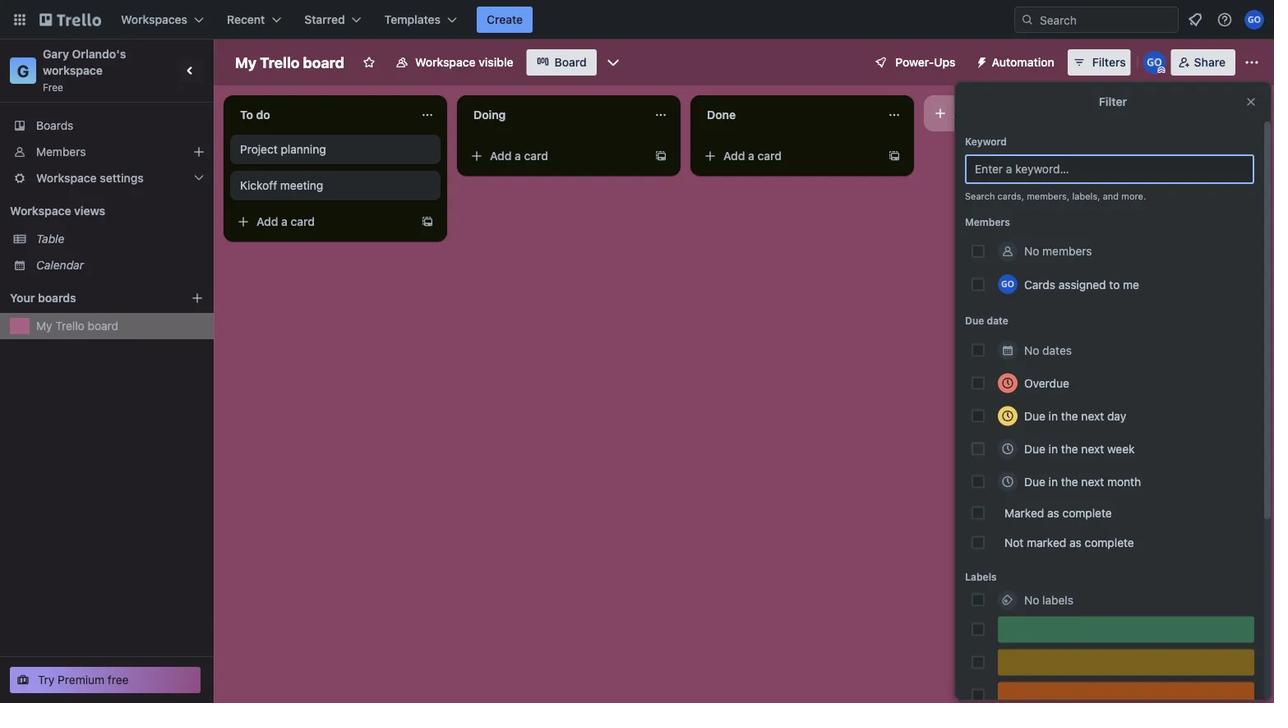 Task type: vqa. For each thing, say whether or not it's contained in the screenshot.
Workspace navigation collapse icon
yes



Task type: locate. For each thing, give the bounding box(es) containing it.
table link
[[36, 231, 204, 248]]

due
[[965, 315, 985, 327], [1025, 410, 1046, 423], [1025, 442, 1046, 456], [1025, 475, 1046, 489]]

switch to… image
[[12, 12, 28, 28]]

a
[[515, 149, 521, 163], [748, 149, 755, 163], [281, 215, 288, 229]]

next left the "month"
[[1082, 475, 1105, 489]]

the up due in the next week
[[1062, 410, 1079, 423]]

in down the 'due in the next day'
[[1049, 442, 1058, 456]]

1 horizontal spatial add a card button
[[464, 143, 648, 169]]

card
[[524, 149, 549, 163], [758, 149, 782, 163], [291, 215, 315, 229]]

0 vertical spatial no
[[1025, 245, 1040, 258]]

next left week on the right bottom
[[1082, 442, 1105, 456]]

2 vertical spatial next
[[1082, 475, 1105, 489]]

card down the meeting
[[291, 215, 315, 229]]

power-ups
[[896, 56, 956, 69]]

date
[[987, 315, 1009, 327]]

try premium free
[[38, 674, 129, 688]]

2 horizontal spatial add a card button
[[697, 143, 882, 169]]

in down overdue
[[1049, 410, 1058, 423]]

trello inside text box
[[260, 53, 300, 71]]

due for due in the next day
[[1025, 410, 1046, 423]]

workspace inside button
[[415, 56, 476, 69]]

workspace
[[43, 64, 103, 77]]

power-
[[896, 56, 934, 69]]

1 vertical spatial board
[[88, 319, 119, 333]]

add down the "kickoff"
[[257, 215, 278, 229]]

0 horizontal spatial card
[[291, 215, 315, 229]]

add a card for done
[[724, 149, 782, 163]]

2 vertical spatial the
[[1062, 475, 1079, 489]]

0 vertical spatial members
[[36, 145, 86, 159]]

1 horizontal spatial add a card
[[490, 149, 549, 163]]

2 the from the top
[[1062, 442, 1079, 456]]

next
[[1082, 410, 1105, 423], [1082, 442, 1105, 456], [1082, 475, 1105, 489]]

1 the from the top
[[1062, 410, 1079, 423]]

the down the 'due in the next day'
[[1062, 442, 1079, 456]]

2 vertical spatial in
[[1049, 475, 1058, 489]]

next for month
[[1082, 475, 1105, 489]]

2 vertical spatial workspace
[[10, 204, 71, 218]]

0 horizontal spatial gary orlando (garyorlando) image
[[1144, 51, 1167, 74]]

color: yellow, title: none element
[[998, 650, 1255, 676]]

members down "search"
[[965, 216, 1011, 228]]

to do
[[240, 108, 270, 122]]

keyword
[[965, 136, 1007, 147]]

0 vertical spatial as
[[1048, 507, 1060, 520]]

1 no from the top
[[1025, 245, 1040, 258]]

1 horizontal spatial trello
[[260, 53, 300, 71]]

me
[[1124, 278, 1140, 291]]

table
[[36, 232, 65, 246]]

add a card button down 'doing' text box
[[464, 143, 648, 169]]

create
[[487, 13, 523, 26]]

workspace down templates dropdown button
[[415, 56, 476, 69]]

0 vertical spatial the
[[1062, 410, 1079, 423]]

due for due in the next month
[[1025, 475, 1046, 489]]

1 horizontal spatial create from template… image
[[888, 150, 901, 163]]

workspaces
[[121, 13, 188, 26]]

close popover image
[[1245, 95, 1258, 109]]

due down overdue
[[1025, 410, 1046, 423]]

search
[[965, 191, 995, 202]]

1 horizontal spatial my trello board
[[235, 53, 345, 71]]

due for due in the next week
[[1025, 442, 1046, 456]]

1 horizontal spatial a
[[515, 149, 521, 163]]

no members
[[1025, 245, 1093, 258]]

3 the from the top
[[1062, 475, 1079, 489]]

due up marked
[[1025, 475, 1046, 489]]

next left day on the right bottom
[[1082, 410, 1105, 423]]

Doing text field
[[464, 102, 645, 128]]

2 horizontal spatial card
[[758, 149, 782, 163]]

my down the your boards
[[36, 319, 52, 333]]

trello down boards
[[55, 319, 84, 333]]

To do text field
[[230, 102, 411, 128]]

1 vertical spatial gary orlando (garyorlando) image
[[1144, 51, 1167, 74]]

0 horizontal spatial board
[[88, 319, 119, 333]]

calendar
[[36, 259, 84, 272]]

my trello board down your boards with 1 items element
[[36, 319, 119, 333]]

2 horizontal spatial a
[[748, 149, 755, 163]]

Enter a keyword… text field
[[965, 155, 1255, 184]]

0 horizontal spatial my
[[36, 319, 52, 333]]

add a card button down kickoff meeting link
[[230, 209, 414, 235]]

Search field
[[1035, 7, 1178, 32]]

g link
[[10, 58, 36, 84]]

my down recent
[[235, 53, 257, 71]]

back to home image
[[39, 7, 101, 33]]

3 no from the top
[[1025, 594, 1040, 607]]

2 in from the top
[[1049, 442, 1058, 456]]

0 vertical spatial my trello board
[[235, 53, 345, 71]]

no for no dates
[[1025, 344, 1040, 357]]

no up cards
[[1025, 245, 1040, 258]]

1 horizontal spatial as
[[1070, 536, 1082, 550]]

to
[[1110, 278, 1120, 291]]

add for doing
[[490, 149, 512, 163]]

trello
[[260, 53, 300, 71], [55, 319, 84, 333]]

1 in from the top
[[1049, 410, 1058, 423]]

members down 'boards' in the top left of the page
[[36, 145, 86, 159]]

gary orlando (garyorlando) image right 'filters'
[[1144, 51, 1167, 74]]

color: orange, title: none element
[[998, 683, 1255, 704]]

1 vertical spatial in
[[1049, 442, 1058, 456]]

2 next from the top
[[1082, 442, 1105, 456]]

this member is an admin of this board. image
[[1158, 67, 1166, 74]]

in for due in the next day
[[1049, 410, 1058, 423]]

0 vertical spatial board
[[303, 53, 345, 71]]

labels
[[965, 572, 997, 583]]

1 horizontal spatial members
[[965, 216, 1011, 228]]

3 next from the top
[[1082, 475, 1105, 489]]

kickoff meeting link
[[240, 178, 431, 194]]

card down 'doing' text box
[[524, 149, 549, 163]]

board down starred
[[303, 53, 345, 71]]

calendar link
[[36, 257, 204, 274]]

add down doing
[[490, 149, 512, 163]]

0 vertical spatial in
[[1049, 410, 1058, 423]]

add a card button
[[464, 143, 648, 169], [697, 143, 882, 169], [230, 209, 414, 235]]

card down done text field
[[758, 149, 782, 163]]

workspace views
[[10, 204, 105, 218]]

2 create from template… image from the left
[[888, 150, 901, 163]]

0 vertical spatial my
[[235, 53, 257, 71]]

1 horizontal spatial card
[[524, 149, 549, 163]]

add
[[954, 106, 976, 120], [490, 149, 512, 163], [724, 149, 745, 163], [257, 215, 278, 229]]

add a card button down done text field
[[697, 143, 882, 169]]

search image
[[1021, 13, 1035, 26]]

filters button
[[1068, 49, 1131, 76]]

1 vertical spatial no
[[1025, 344, 1040, 357]]

kickoff
[[240, 179, 277, 192]]

due down the 'due in the next day'
[[1025, 442, 1046, 456]]

1 horizontal spatial my
[[235, 53, 257, 71]]

create from template… image
[[655, 150, 668, 163], [888, 150, 901, 163]]

workspace
[[415, 56, 476, 69], [36, 171, 97, 185], [10, 204, 71, 218]]

customize views image
[[605, 54, 622, 71]]

add a card button for doing
[[464, 143, 648, 169]]

gary
[[43, 47, 69, 61]]

in up marked as complete
[[1049, 475, 1058, 489]]

complete down due in the next month
[[1063, 507, 1112, 520]]

templates button
[[375, 7, 467, 33]]

1 create from template… image from the left
[[655, 150, 668, 163]]

1 next from the top
[[1082, 410, 1105, 423]]

a down kickoff meeting
[[281, 215, 288, 229]]

0 horizontal spatial add a card button
[[230, 209, 414, 235]]

complete down marked as complete
[[1085, 536, 1135, 550]]

members,
[[1027, 191, 1070, 202]]

a down 'doing' text box
[[515, 149, 521, 163]]

no left dates
[[1025, 344, 1040, 357]]

my trello board down starred
[[235, 53, 345, 71]]

power-ups button
[[863, 49, 966, 76]]

workspace up table
[[10, 204, 71, 218]]

1 vertical spatial complete
[[1085, 536, 1135, 550]]

1 vertical spatial members
[[965, 216, 1011, 228]]

0 vertical spatial trello
[[260, 53, 300, 71]]

workspace up 'workspace views'
[[36, 171, 97, 185]]

0 horizontal spatial create from template… image
[[655, 150, 668, 163]]

1 vertical spatial workspace
[[36, 171, 97, 185]]

0 vertical spatial workspace
[[415, 56, 476, 69]]

3 in from the top
[[1049, 475, 1058, 489]]

0 horizontal spatial as
[[1048, 507, 1060, 520]]

in for due in the next week
[[1049, 442, 1058, 456]]

board down your boards with 1 items element
[[88, 319, 119, 333]]

templates
[[385, 13, 441, 26]]

1 horizontal spatial board
[[303, 53, 345, 71]]

dates
[[1043, 344, 1072, 357]]

cards,
[[998, 191, 1025, 202]]

1 vertical spatial my
[[36, 319, 52, 333]]

1 vertical spatial next
[[1082, 442, 1105, 456]]

primary element
[[0, 0, 1275, 39]]

the up marked as complete
[[1062, 475, 1079, 489]]

project planning link
[[240, 141, 431, 158]]

add a card button for done
[[697, 143, 882, 169]]

1 vertical spatial trello
[[55, 319, 84, 333]]

as
[[1048, 507, 1060, 520], [1070, 536, 1082, 550]]

recent
[[227, 13, 265, 26]]

0 vertical spatial next
[[1082, 410, 1105, 423]]

sm image
[[969, 49, 992, 72]]

do
[[256, 108, 270, 122]]

2 horizontal spatial add a card
[[724, 149, 782, 163]]

day
[[1108, 410, 1127, 423]]

the for week
[[1062, 442, 1079, 456]]

marked
[[1005, 507, 1045, 520]]

workspace settings button
[[0, 165, 214, 192]]

boards
[[38, 292, 76, 305]]

the for day
[[1062, 410, 1079, 423]]

no
[[1025, 245, 1040, 258], [1025, 344, 1040, 357], [1025, 594, 1040, 607]]

add another list button
[[924, 95, 1148, 132]]

1 vertical spatial the
[[1062, 442, 1079, 456]]

add down the done
[[724, 149, 745, 163]]

no left labels
[[1025, 594, 1040, 607]]

orlando's
[[72, 47, 126, 61]]

search cards, members, labels, and more.
[[965, 191, 1147, 202]]

0 vertical spatial gary orlando (garyorlando) image
[[1245, 10, 1265, 30]]

next for week
[[1082, 442, 1105, 456]]

not marked as complete
[[1005, 536, 1135, 550]]

0 horizontal spatial add a card
[[257, 215, 315, 229]]

in
[[1049, 410, 1058, 423], [1049, 442, 1058, 456], [1049, 475, 1058, 489]]

due left date at top right
[[965, 315, 985, 327]]

add a card down kickoff meeting
[[257, 215, 315, 229]]

add a card down doing
[[490, 149, 549, 163]]

a down done text field
[[748, 149, 755, 163]]

trello down recent dropdown button
[[260, 53, 300, 71]]

add a card down the done
[[724, 149, 782, 163]]

0 notifications image
[[1186, 10, 1206, 30]]

next for day
[[1082, 410, 1105, 423]]

2 no from the top
[[1025, 344, 1040, 357]]

try
[[38, 674, 55, 688]]

to
[[240, 108, 253, 122]]

done
[[707, 108, 736, 122]]

0 horizontal spatial my trello board
[[36, 319, 119, 333]]

0 horizontal spatial a
[[281, 215, 288, 229]]

marked as complete
[[1005, 507, 1112, 520]]

2 vertical spatial no
[[1025, 594, 1040, 607]]

assigned
[[1059, 278, 1107, 291]]

card for doing
[[524, 149, 549, 163]]

gary orlando (garyorlando) image right open information menu icon
[[1245, 10, 1265, 30]]

gary orlando (garyorlando) image
[[1245, 10, 1265, 30], [1144, 51, 1167, 74]]

workspace inside dropdown button
[[36, 171, 97, 185]]



Task type: describe. For each thing, give the bounding box(es) containing it.
card for done
[[758, 149, 782, 163]]

free
[[108, 674, 129, 688]]

automation button
[[969, 49, 1065, 76]]

your boards with 1 items element
[[10, 289, 166, 308]]

workspace for workspace visible
[[415, 56, 476, 69]]

starred
[[305, 13, 345, 26]]

a for done
[[748, 149, 755, 163]]

boards
[[36, 119, 73, 132]]

color: green, title: none element
[[998, 617, 1255, 644]]

workspace visible button
[[386, 49, 524, 76]]

no labels
[[1025, 594, 1074, 607]]

g
[[17, 61, 29, 80]]

add another list
[[954, 106, 1040, 120]]

workspace visible
[[415, 56, 514, 69]]

Board name text field
[[227, 49, 353, 76]]

workspace for workspace views
[[10, 204, 71, 218]]

more.
[[1122, 191, 1147, 202]]

Done text field
[[697, 102, 878, 128]]

add board image
[[191, 292, 204, 305]]

views
[[74, 204, 105, 218]]

ups
[[934, 56, 956, 69]]

open information menu image
[[1217, 12, 1234, 28]]

star or unstar board image
[[363, 56, 376, 69]]

and
[[1103, 191, 1119, 202]]

project
[[240, 143, 278, 156]]

not
[[1005, 536, 1024, 550]]

workspace navigation collapse icon image
[[179, 59, 202, 82]]

try premium free button
[[10, 668, 201, 694]]

card for to do
[[291, 215, 315, 229]]

0 vertical spatial complete
[[1063, 507, 1112, 520]]

doing
[[474, 108, 506, 122]]

add a card for to do
[[257, 215, 315, 229]]

your boards
[[10, 292, 76, 305]]

members
[[1043, 245, 1093, 258]]

filters
[[1093, 56, 1126, 69]]

no for no labels
[[1025, 594, 1040, 607]]

due in the next week
[[1025, 442, 1135, 456]]

overdue
[[1025, 377, 1070, 390]]

board link
[[527, 49, 597, 76]]

no for no members
[[1025, 245, 1040, 258]]

in for due in the next month
[[1049, 475, 1058, 489]]

cards assigned to me
[[1025, 278, 1140, 291]]

share
[[1195, 56, 1226, 69]]

cards
[[1025, 278, 1056, 291]]

meeting
[[280, 179, 323, 192]]

create from template… image for done
[[888, 150, 901, 163]]

a for to do
[[281, 215, 288, 229]]

no dates
[[1025, 344, 1072, 357]]

show menu image
[[1244, 54, 1261, 71]]

my inside text box
[[235, 53, 257, 71]]

gary orlando's workspace free
[[43, 47, 129, 93]]

kickoff meeting
[[240, 179, 323, 192]]

add a card for doing
[[490, 149, 549, 163]]

labels
[[1043, 594, 1074, 607]]

another
[[979, 106, 1021, 120]]

gary orlando's workspace link
[[43, 47, 129, 77]]

create button
[[477, 7, 533, 33]]

week
[[1108, 442, 1135, 456]]

settings
[[100, 171, 144, 185]]

free
[[43, 81, 63, 93]]

add for done
[[724, 149, 745, 163]]

0 horizontal spatial members
[[36, 145, 86, 159]]

my trello board link
[[36, 318, 204, 335]]

your
[[10, 292, 35, 305]]

due in the next month
[[1025, 475, 1142, 489]]

marked
[[1027, 536, 1067, 550]]

1 vertical spatial my trello board
[[36, 319, 119, 333]]

boards link
[[0, 113, 214, 139]]

board inside text box
[[303, 53, 345, 71]]

add left the another
[[954, 106, 976, 120]]

gary orlando (garyorlando) image
[[998, 275, 1018, 294]]

add a card button for to do
[[230, 209, 414, 235]]

list
[[1024, 106, 1040, 120]]

0 horizontal spatial trello
[[55, 319, 84, 333]]

create from template… image
[[421, 215, 434, 229]]

due date
[[965, 315, 1009, 327]]

premium
[[58, 674, 105, 688]]

1 vertical spatial as
[[1070, 536, 1082, 550]]

due for due date
[[965, 315, 985, 327]]

workspace settings
[[36, 171, 144, 185]]

create from template… image for doing
[[655, 150, 668, 163]]

labels,
[[1073, 191, 1101, 202]]

month
[[1108, 475, 1142, 489]]

my trello board inside text box
[[235, 53, 345, 71]]

project planning
[[240, 143, 326, 156]]

filter
[[1099, 95, 1128, 109]]

workspace for workspace settings
[[36, 171, 97, 185]]

the for month
[[1062, 475, 1079, 489]]

1 horizontal spatial gary orlando (garyorlando) image
[[1245, 10, 1265, 30]]

recent button
[[217, 7, 291, 33]]

a for doing
[[515, 149, 521, 163]]

due in the next day
[[1025, 410, 1127, 423]]

share button
[[1172, 49, 1236, 76]]

planning
[[281, 143, 326, 156]]

members link
[[0, 139, 214, 165]]

starred button
[[295, 7, 371, 33]]

add for to do
[[257, 215, 278, 229]]

workspaces button
[[111, 7, 214, 33]]



